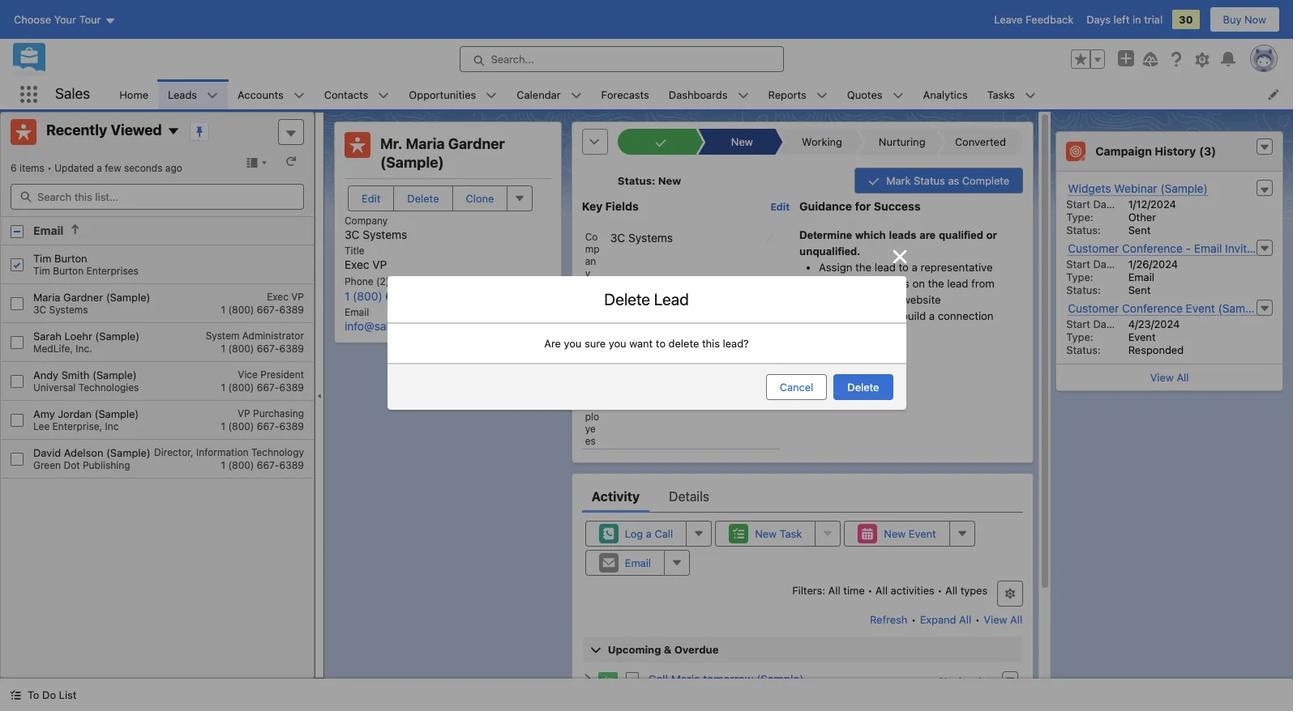 Task type: vqa. For each thing, say whether or not it's contained in the screenshot.
Event
yes



Task type: describe. For each thing, give the bounding box(es) containing it.
a up on
[[912, 261, 918, 274]]

technologies
[[78, 382, 139, 394]]

systems inside the maria gardner (sample) row
[[49, 304, 88, 316]]

text default image inside to do list button
[[10, 690, 21, 702]]

info@salesforce.com link
[[345, 320, 454, 333]]

tim burton row
[[1, 246, 314, 285]]

1 horizontal spatial edit
[[771, 201, 790, 213]]

select an item from this list to open it. grid
[[1, 246, 314, 479]]

days left in trial
[[1087, 13, 1163, 26]]

-
[[1186, 242, 1191, 255]]

invite
[[1225, 242, 1254, 255]]

status: for widgets webinar (sample)
[[1067, 224, 1101, 237]]

quotes
[[847, 88, 883, 101]]

unqualified.
[[800, 245, 860, 258]]

no . of em plo ye es
[[585, 374, 600, 447]]

or
[[986, 229, 997, 241]]

filters:
[[792, 584, 826, 597]]

home
[[119, 88, 148, 101]]

bsi
[[585, 299, 599, 311]]

667- for maria gardner (sample)
[[257, 304, 279, 316]]

0 horizontal spatial view all link
[[983, 607, 1024, 633]]

tasks
[[987, 88, 1015, 101]]

none search field inside 'recently viewed|leads|list view' element
[[11, 184, 304, 210]]

history
[[1155, 145, 1196, 158]]

updated
[[55, 162, 94, 174]]

2 horizontal spatial event
[[1186, 302, 1215, 315]]

mr. maria gardner (sample)
[[380, 135, 505, 171]]

lead image
[[345, 132, 371, 158]]

667- for sarah loehr (sample)
[[257, 343, 279, 355]]

dashboards list item
[[659, 79, 759, 109]]

• left expand
[[911, 614, 916, 627]]

call maria tomorrow (sample) link
[[648, 673, 804, 687]]

(800) for maria gardner (sample)
[[228, 304, 254, 316]]

are
[[544, 337, 561, 350]]

start for widgets webinar (sample)
[[1067, 198, 1091, 211]]

4/23/2024
[[1128, 318, 1180, 331]]

0 vertical spatial 3c systems
[[610, 231, 673, 245]]

1/26/2024
[[1128, 258, 1178, 271]]

0 horizontal spatial view
[[984, 614, 1008, 627]]

edit inside button
[[362, 192, 381, 205]]

edit link
[[771, 200, 790, 213]]

quotes list item
[[837, 79, 913, 109]]

y
[[585, 267, 591, 280]]

667- inside david adelson (sample) row
[[257, 460, 279, 472]]

key
[[582, 199, 603, 213]]

sent for conference
[[1128, 284, 1151, 297]]

list containing home
[[110, 79, 1293, 109]]

0 vertical spatial view all link
[[1057, 364, 1283, 391]]

path options list box
[[618, 129, 1024, 155]]

1 vertical spatial the
[[928, 277, 944, 290]]

ye
[[585, 423, 596, 435]]

list
[[59, 689, 77, 702]]

andy
[[33, 369, 58, 382]]

customer for customer conference event (sample)
[[1068, 302, 1119, 315]]

details
[[876, 277, 910, 290]]

vp inside amy jordan (sample) row
[[238, 408, 250, 420]]

do
[[42, 689, 56, 702]]

tasks link
[[978, 79, 1025, 109]]

co
[[585, 231, 598, 243]]

due
[[956, 676, 973, 688]]

em
[[585, 399, 600, 411]]

recently viewed status
[[11, 162, 55, 174]]

.
[[585, 387, 588, 399]]

accounts
[[238, 88, 284, 101]]

a left few
[[97, 162, 102, 174]]

maria for call
[[671, 673, 700, 687]]

to do list
[[28, 689, 77, 702]]

Search Recently Viewed list view. search field
[[11, 184, 304, 210]]

status: for customer conference event (sample)
[[1067, 344, 1101, 357]]

maria gardner (sample)
[[33, 291, 150, 304]]

universal
[[33, 382, 76, 394]]

leads
[[889, 229, 917, 241]]

start date: for customer conference event (sample)
[[1067, 318, 1119, 331]]

their
[[819, 293, 842, 306]]

0 horizontal spatial the
[[855, 261, 872, 274]]

leads link
[[158, 79, 207, 109]]

lead
[[654, 290, 689, 309]]

• down types
[[975, 614, 980, 627]]

lee enterprise, inc
[[33, 421, 119, 433]]

delete button for edit button
[[394, 186, 453, 212]]

aerospace
[[610, 331, 666, 344]]

plo
[[585, 411, 599, 423]]

representative
[[921, 261, 993, 274]]

defense
[[680, 331, 723, 344]]

dashboards
[[669, 88, 728, 101]]

1 vertical spatial to
[[888, 309, 899, 322]]

this inside determine which leads are qualified or unqualified. assign the lead to a representative gather key details on the lead from their company's website create a plan to build a connection with this lead
[[843, 326, 861, 339]]

text default image inside 'recently viewed|leads|list view' element
[[70, 224, 81, 235]]

no for no due date
[[940, 676, 953, 688]]

administrator
[[242, 330, 304, 342]]

1 (800) 667-6389 inside david adelson (sample) row
[[221, 460, 304, 472]]

sarah loehr (sample)
[[33, 330, 140, 343]]

6389 for sarah loehr (sample)
[[279, 343, 304, 355]]

1 tim from the top
[[33, 252, 51, 265]]

viewed
[[111, 122, 162, 139]]

of
[[591, 387, 600, 399]]

all down responded
[[1177, 371, 1189, 384]]

inverse image
[[890, 247, 909, 266]]

2 horizontal spatial systems
[[629, 231, 673, 245]]

we bsi te
[[585, 287, 600, 323]]

are you sure you want to delete this lead?
[[544, 337, 749, 350]]

with
[[819, 326, 840, 339]]

leads list item
[[158, 79, 228, 109]]

(800) inside 1 (800) 667-6389 email info@salesforce.com
[[353, 290, 382, 303]]

(sample) inside mr. maria gardner (sample)
[[380, 154, 444, 171]]

1 (800) 667-6389 email info@salesforce.com
[[345, 290, 454, 333]]

filters: all time • all activities • all types
[[792, 584, 988, 597]]

all right expand all button
[[1010, 614, 1023, 627]]

1 for amy jordan (sample)
[[221, 421, 225, 433]]

gardner inside mr. maria gardner (sample)
[[448, 135, 505, 152]]

to do list button
[[0, 680, 86, 712]]

(800) for andy smith (sample)
[[228, 382, 254, 394]]

universal technologies
[[33, 382, 139, 394]]

details link
[[669, 481, 709, 513]]

a left plan on the top right of the page
[[855, 309, 861, 322]]

qualified
[[939, 229, 983, 241]]

• inside 'recently viewed|leads|list view' element
[[47, 162, 52, 174]]

to
[[28, 689, 39, 702]]

1 horizontal spatial event
[[1128, 331, 1156, 344]]

activity link
[[592, 481, 640, 513]]

view inside "view all" link
[[1150, 371, 1174, 384]]

date: for customer conference event (sample)
[[1093, 318, 1119, 331]]

which
[[855, 229, 886, 241]]

no for no . of em plo ye es
[[585, 374, 598, 387]]

2 vertical spatial to
[[656, 337, 666, 350]]

time
[[844, 584, 865, 597]]

expand
[[920, 614, 956, 627]]

conference for event
[[1122, 302, 1183, 315]]

(800) for sarah loehr (sample)
[[228, 343, 254, 355]]

customer conference - email invite (sampl link
[[1068, 242, 1293, 256]]

status inside button
[[914, 174, 945, 187]]

email up customer conference event (sample)
[[1128, 271, 1155, 284]]

start for customer conference event (sample)
[[1067, 318, 1091, 331]]

enterprises
[[86, 265, 139, 278]]

amy
[[33, 408, 55, 421]]

1 vertical spatial delete
[[604, 290, 650, 309]]

want
[[629, 337, 653, 350]]

1 for andy smith (sample)
[[221, 382, 225, 394]]

1 (800) 667-6389 for amy jordan (sample)
[[221, 421, 304, 433]]

amy jordan (sample) row
[[1, 402, 314, 440]]

mark status as complete
[[886, 174, 1010, 187]]

campaign
[[1096, 145, 1152, 158]]

start date: for widgets webinar (sample)
[[1067, 198, 1119, 211]]

start for customer conference - email invite (sampl
[[1067, 258, 1091, 271]]

6 items • updated a few seconds ago
[[11, 162, 182, 174]]

1 inside david adelson (sample) row
[[221, 460, 225, 472]]

6
[[11, 162, 17, 174]]

sarah loehr (sample) row
[[1, 324, 314, 363]]

maria for mr.
[[406, 135, 445, 152]]

upcoming & overdue
[[608, 644, 719, 657]]

widgets
[[1068, 182, 1111, 195]]

delete lead
[[604, 290, 689, 309]]

1 (800) 667-6389 for andy smith (sample)
[[221, 382, 304, 394]]

1 you from the left
[[564, 337, 582, 350]]

aerospace & defense
[[610, 331, 723, 344]]

purchasing
[[253, 408, 304, 420]]

ustry
[[585, 343, 601, 367]]

1 for sarah loehr (sample)
[[221, 343, 225, 355]]

system
[[206, 330, 240, 342]]

2 you from the left
[[609, 337, 627, 350]]

mr.
[[380, 135, 402, 152]]

forecasts
[[601, 88, 649, 101]]

3c systems inside the maria gardner (sample) row
[[33, 304, 88, 316]]

david adelson (sample) row
[[1, 440, 314, 479]]

tab list containing activity
[[582, 481, 1024, 513]]

date: for widgets webinar (sample)
[[1093, 198, 1119, 211]]

new for new event
[[884, 528, 906, 541]]



Task type: locate. For each thing, give the bounding box(es) containing it.
0 horizontal spatial no
[[585, 374, 598, 387]]

loehr
[[64, 330, 92, 343]]

1 (800) 667-6389 inside the maria gardner (sample) row
[[221, 304, 304, 316]]

upcoming
[[608, 644, 661, 657]]

3 start date: from the top
[[1067, 318, 1119, 331]]

6389 inside the maria gardner (sample) row
[[279, 304, 304, 316]]

date
[[976, 676, 996, 688]]

1 vertical spatial status:
[[1067, 284, 1101, 297]]

cancel button
[[766, 374, 827, 400]]

0 vertical spatial maria
[[406, 135, 445, 152]]

reports list item
[[759, 79, 837, 109]]

1 horizontal spatial text default image
[[70, 224, 81, 235]]

1 inside 1 (800) 667-6389 email info@salesforce.com
[[345, 290, 350, 303]]

6389
[[411, 290, 440, 303], [279, 304, 304, 316], [279, 343, 304, 355], [279, 382, 304, 394], [279, 421, 304, 433], [279, 460, 304, 472]]

systems inside "company 3c systems title exec vp"
[[363, 228, 407, 242]]

view
[[1150, 371, 1174, 384], [984, 614, 1008, 627]]

view all
[[1150, 371, 1189, 384]]

status left as
[[914, 174, 945, 187]]

inc
[[105, 421, 119, 433]]

0 vertical spatial date:
[[1093, 198, 1119, 211]]

667- inside andy smith (sample) row
[[257, 382, 279, 394]]

start left 1/26/2024
[[1067, 258, 1091, 271]]

0 vertical spatial sent
[[1128, 224, 1151, 237]]

exec inside "company 3c systems title exec vp"
[[345, 258, 369, 272]]

0 vertical spatial conference
[[1122, 242, 1183, 255]]

3 date: from the top
[[1093, 318, 1119, 331]]

website
[[902, 293, 941, 306]]

vp
[[372, 258, 387, 272], [291, 291, 304, 303], [238, 408, 250, 420]]

0 horizontal spatial edit
[[362, 192, 381, 205]]

0 vertical spatial status:
[[1067, 224, 1101, 237]]

exec inside the maria gardner (sample) row
[[267, 291, 289, 303]]

you right sure
[[609, 337, 627, 350]]

type:
[[1067, 211, 1094, 224], [1067, 271, 1094, 284], [1067, 331, 1094, 344]]

widgets webinar (sample)
[[1068, 182, 1208, 195]]

1 horizontal spatial systems
[[363, 228, 407, 242]]

view all link down responded
[[1057, 364, 1283, 391]]

3c inside "company 3c systems title exec vp"
[[345, 228, 360, 242]]

1 (800) 667-6389 down exec vp
[[221, 304, 304, 316]]

None search field
[[11, 184, 304, 210]]

delete right cancel
[[848, 381, 879, 394]]

1 horizontal spatial exec
[[345, 258, 369, 272]]

forecasts link
[[592, 79, 659, 109]]

customer conference - email invite (sampl
[[1068, 242, 1293, 255]]

1 customer from the top
[[1068, 242, 1119, 255]]

2 vertical spatial status:
[[1067, 344, 1101, 357]]

accounts list item
[[228, 79, 314, 109]]

all right time
[[876, 584, 888, 597]]

• right items
[[47, 162, 52, 174]]

1 conference from the top
[[1122, 242, 1183, 255]]

1 (800) 667-6389 for sarah loehr (sample)
[[221, 343, 304, 355]]

co mp an y
[[585, 231, 600, 280]]

1 vertical spatial vp
[[291, 291, 304, 303]]

1 for maria gardner (sample)
[[221, 304, 225, 316]]

1 horizontal spatial no
[[940, 676, 953, 688]]

date: down the widgets
[[1093, 198, 1119, 211]]

2 type: from the top
[[1067, 271, 1094, 284]]

email down 1 (800) 667-6389 link
[[345, 307, 369, 319]]

start date: left 4/23/2024
[[1067, 318, 1119, 331]]

date: for customer conference - email invite (sampl
[[1093, 258, 1119, 271]]

2 customer from the top
[[1068, 302, 1119, 315]]

edit left guidance
[[771, 201, 790, 213]]

1 start date: from the top
[[1067, 198, 1119, 211]]

customer for customer conference - email invite (sampl
[[1068, 242, 1119, 255]]

667- for andy smith (sample)
[[257, 382, 279, 394]]

(sample) inside andy smith (sample) row
[[92, 369, 137, 382]]

1 type: from the top
[[1067, 211, 1094, 224]]

company
[[345, 215, 388, 227]]

1 inside amy jordan (sample) row
[[221, 421, 225, 433]]

(800) up info@salesforce.com
[[353, 290, 382, 303]]

lead down plan on the top right of the page
[[864, 326, 885, 339]]

type: for customer conference event (sample)
[[1067, 331, 1094, 344]]

6389 for andy smith (sample)
[[279, 382, 304, 394]]

2 conference from the top
[[1122, 302, 1183, 315]]

667- down vice president
[[257, 382, 279, 394]]

0 vertical spatial no
[[585, 374, 598, 387]]

the up key
[[855, 261, 872, 274]]

1 status from the left
[[618, 174, 652, 187]]

vice
[[238, 369, 258, 381]]

start date: down the widgets
[[1067, 198, 1119, 211]]

on
[[913, 277, 925, 290]]

customer conference event (sample)
[[1068, 302, 1266, 315]]

event inside button
[[909, 528, 936, 541]]

1 vertical spatial start date:
[[1067, 258, 1119, 271]]

2 vertical spatial start
[[1067, 318, 1091, 331]]

6389 inside david adelson (sample) row
[[279, 460, 304, 472]]

edit up company
[[362, 192, 381, 205]]

& left overdue
[[664, 644, 672, 657]]

complete
[[962, 174, 1010, 187]]

calendar list item
[[507, 79, 592, 109]]

expand all button
[[919, 607, 972, 633]]

search...
[[491, 53, 534, 66]]

0 vertical spatial &
[[669, 331, 677, 344]]

trial
[[1144, 13, 1163, 26]]

0 vertical spatial type:
[[1067, 211, 1094, 224]]

delete right we bsi te
[[604, 290, 650, 309]]

1 horizontal spatial gardner
[[448, 135, 505, 152]]

new right :
[[658, 174, 681, 187]]

0 vertical spatial gardner
[[448, 135, 505, 152]]

all right expand
[[959, 614, 972, 627]]

leave feedback
[[994, 13, 1074, 26]]

text default image
[[1259, 142, 1271, 153]]

opportunities list item
[[399, 79, 507, 109]]

1 1 (800) 667-6389 from the top
[[221, 304, 304, 316]]

0 horizontal spatial 3c systems
[[33, 304, 88, 316]]

0 horizontal spatial event
[[909, 528, 936, 541]]

0 vertical spatial the
[[855, 261, 872, 274]]

campaign history (3)
[[1096, 145, 1216, 158]]

vp left purchasing
[[238, 408, 250, 420]]

sarah
[[33, 330, 62, 343]]

event down -
[[1186, 302, 1215, 315]]

(800) inside the maria gardner (sample) row
[[228, 304, 254, 316]]

2 start date: from the top
[[1067, 258, 1119, 271]]

maria up "sarah"
[[33, 291, 60, 304]]

new inside new task button
[[755, 528, 777, 541]]

2 1 (800) 667-6389 from the top
[[221, 343, 304, 355]]

2 tim from the top
[[33, 265, 50, 278]]

1 vertical spatial text default image
[[10, 690, 21, 702]]

(800) inside sarah loehr (sample) row
[[228, 343, 254, 355]]

maria gardner (sample) row
[[1, 285, 314, 324]]

contacts list item
[[314, 79, 399, 109]]

as
[[948, 174, 959, 187]]

gardner down tim burton tim burton enterprises
[[63, 291, 103, 304]]

1 vertical spatial call
[[648, 673, 668, 687]]

the
[[855, 261, 872, 274], [928, 277, 944, 290]]

& for upcoming
[[664, 644, 672, 657]]

new task
[[755, 528, 802, 541]]

2 vertical spatial type:
[[1067, 331, 1094, 344]]

lead?
[[723, 337, 749, 350]]

& for aerospace
[[669, 331, 677, 344]]

2 vertical spatial delete
[[848, 381, 879, 394]]

0 horizontal spatial status
[[618, 174, 652, 187]]

status up fields
[[618, 174, 652, 187]]

2 horizontal spatial new
[[884, 528, 906, 541]]

0 vertical spatial customer
[[1068, 242, 1119, 255]]

6389 down administrator
[[279, 343, 304, 355]]

2 date: from the top
[[1093, 258, 1119, 271]]

sent down 1/12/2024 at the right top
[[1128, 224, 1151, 237]]

ind ustry
[[585, 331, 601, 367]]

667- down exec vp
[[257, 304, 279, 316]]

0 vertical spatial start
[[1067, 198, 1091, 211]]

1 vertical spatial no
[[940, 676, 953, 688]]

a right build
[[929, 309, 935, 322]]

1 status: from the top
[[1067, 224, 1101, 237]]

company's
[[845, 293, 899, 306]]

(sample) for amy jordan (sample)
[[94, 408, 139, 421]]

(sample) down upcoming & overdue dropdown button on the bottom of page
[[757, 673, 804, 687]]

conference up 1/26/2024
[[1122, 242, 1183, 255]]

(800) for amy jordan (sample)
[[228, 421, 254, 433]]

(sample) inside david adelson (sample) row
[[106, 447, 151, 460]]

type: for customer conference - email invite (sampl
[[1067, 271, 1094, 284]]

1 vertical spatial view all link
[[983, 607, 1024, 633]]

(sample) inside widgets webinar (sample) link
[[1161, 182, 1208, 195]]

inc.
[[76, 343, 92, 355]]

& inside upcoming & overdue dropdown button
[[664, 644, 672, 657]]

home link
[[110, 79, 158, 109]]

3c systems down fields
[[610, 231, 673, 245]]

task image
[[598, 673, 618, 692]]

group
[[1071, 49, 1105, 69]]

(sample) inside amy jordan (sample) row
[[94, 408, 139, 421]]

reports
[[768, 88, 807, 101]]

details
[[669, 490, 709, 504]]

4 1 (800) 667-6389 from the top
[[221, 421, 304, 433]]

es
[[585, 435, 596, 447]]

text default image
[[70, 224, 81, 235], [10, 690, 21, 702]]

0 horizontal spatial systems
[[49, 304, 88, 316]]

delete down mr. maria gardner (sample)
[[407, 192, 439, 205]]

0 vertical spatial exec
[[345, 258, 369, 272]]

information
[[196, 447, 249, 459]]

1 (800) 667-6389 down system administrator at the left of the page
[[221, 343, 304, 355]]

vice president
[[238, 369, 304, 381]]

widgets webinar (sample) link
[[1068, 182, 1208, 196]]

exec
[[345, 258, 369, 272], [267, 291, 289, 303]]

0 vertical spatial delete
[[407, 192, 439, 205]]

6389 inside 1 (800) 667-6389 email info@salesforce.com
[[411, 290, 440, 303]]

vp purchasing
[[238, 408, 304, 420]]

2 status: from the top
[[1067, 284, 1101, 297]]

type: for widgets webinar (sample)
[[1067, 211, 1094, 224]]

667- inside 1 (800) 667-6389 email info@salesforce.com
[[386, 290, 411, 303]]

2 vertical spatial date:
[[1093, 318, 1119, 331]]

1 vertical spatial exec
[[267, 291, 289, 303]]

(800) inside andy smith (sample) row
[[228, 382, 254, 394]]

1 vertical spatial view
[[984, 614, 1008, 627]]

all left types
[[945, 584, 958, 597]]

maria inside row
[[33, 291, 60, 304]]

systems down company
[[363, 228, 407, 242]]

conference for -
[[1122, 242, 1183, 255]]

days
[[1087, 13, 1111, 26]]

analytics link
[[913, 79, 978, 109]]

vp inside "company 3c systems title exec vp"
[[372, 258, 387, 272]]

david
[[33, 447, 61, 460]]

view down types
[[984, 614, 1008, 627]]

(sample) for sarah loehr (sample)
[[95, 330, 140, 343]]

lead down 'representative'
[[947, 277, 968, 290]]

delete button for cancel button
[[834, 374, 893, 400]]

1 vertical spatial start
[[1067, 258, 1091, 271]]

3c right co
[[610, 231, 625, 245]]

(sample) inside customer conference event (sample) link
[[1218, 302, 1266, 315]]

vp up administrator
[[291, 291, 304, 303]]

te
[[585, 311, 594, 323]]

smith
[[61, 369, 90, 382]]

tim burton tim burton enterprises
[[33, 252, 139, 278]]

tomorrow
[[703, 673, 753, 687]]

recently viewed|leads|list view element
[[0, 112, 315, 679]]

1 horizontal spatial maria
[[406, 135, 445, 152]]

gardner inside row
[[63, 291, 103, 304]]

text default image left 'to'
[[10, 690, 21, 702]]

tim
[[33, 252, 51, 265], [33, 265, 50, 278]]

0 horizontal spatial you
[[564, 337, 582, 350]]

call inside button
[[655, 528, 673, 541]]

customer conference event (sample) link
[[1068, 302, 1266, 316]]

1 vertical spatial conference
[[1122, 302, 1183, 315]]

to right want
[[656, 337, 666, 350]]

3 start from the top
[[1067, 318, 1091, 331]]

1 (800) 667-6389 for maria gardner (sample)
[[221, 304, 304, 316]]

1 horizontal spatial this
[[843, 326, 861, 339]]

email inside 1 (800) 667-6389 email info@salesforce.com
[[345, 307, 369, 319]]

exec down title
[[345, 258, 369, 272]]

this right with
[[843, 326, 861, 339]]

to up details
[[899, 261, 909, 274]]

(sample) inside sarah loehr (sample) row
[[95, 330, 140, 343]]

quotes link
[[837, 79, 892, 109]]

0 horizontal spatial maria
[[33, 291, 60, 304]]

667- down administrator
[[257, 343, 279, 355]]

event
[[1186, 302, 1215, 315], [1128, 331, 1156, 344], [909, 528, 936, 541]]

tab list
[[582, 481, 1024, 513]]

667- inside amy jordan (sample) row
[[257, 421, 279, 433]]

2 vertical spatial start date:
[[1067, 318, 1119, 331]]

1 inside andy smith (sample) row
[[221, 382, 225, 394]]

(sample) for widgets webinar (sample)
[[1161, 182, 1208, 195]]

conference
[[1122, 242, 1183, 255], [1122, 302, 1183, 315]]

calendar
[[517, 88, 561, 101]]

for
[[855, 199, 871, 213]]

a right "log"
[[646, 528, 652, 541]]

status:
[[1067, 224, 1101, 237], [1067, 284, 1101, 297], [1067, 344, 1101, 357]]

status
[[618, 174, 652, 187], [914, 174, 945, 187]]

status: for customer conference - email invite (sampl
[[1067, 284, 1101, 297]]

new event
[[884, 528, 936, 541]]

2 status from the left
[[914, 174, 945, 187]]

6389 inside andy smith (sample) row
[[279, 382, 304, 394]]

0 vertical spatial view
[[1150, 371, 1174, 384]]

(800) down system administrator at the left of the page
[[228, 343, 254, 355]]

email right -
[[1194, 242, 1222, 255]]

view all link down types
[[983, 607, 1024, 633]]

1 (800) 667-6389 inside andy smith (sample) row
[[221, 382, 304, 394]]

:
[[652, 174, 656, 187]]

6389 down technology
[[279, 460, 304, 472]]

to
[[899, 261, 909, 274], [888, 309, 899, 322], [656, 337, 666, 350]]

3 1 (800) 667-6389 from the top
[[221, 382, 304, 394]]

3c inside the maria gardner (sample) row
[[33, 304, 46, 316]]

1 horizontal spatial 3c systems
[[610, 231, 673, 245]]

delete button
[[394, 186, 453, 212], [834, 374, 893, 400]]

date: left 4/23/2024
[[1093, 318, 1119, 331]]

the right on
[[928, 277, 944, 290]]

0 vertical spatial event
[[1186, 302, 1215, 315]]

1 vertical spatial date:
[[1093, 258, 1119, 271]]

6389 down purchasing
[[279, 421, 304, 433]]

buy now
[[1223, 13, 1267, 26]]

2 sent from the top
[[1128, 284, 1151, 297]]

1 horizontal spatial delete button
[[834, 374, 893, 400]]

reports link
[[759, 79, 816, 109]]

1 horizontal spatial view
[[1150, 371, 1174, 384]]

5 1 (800) 667-6389 from the top
[[221, 460, 304, 472]]

0 horizontal spatial text default image
[[10, 690, 21, 702]]

0 vertical spatial vp
[[372, 258, 387, 272]]

2 horizontal spatial 3c
[[610, 231, 625, 245]]

email inside 'recently viewed|leads|list view' element
[[33, 224, 64, 238]]

1 horizontal spatial vp
[[291, 291, 304, 303]]

• right activities
[[938, 584, 943, 597]]

0 horizontal spatial delete
[[407, 192, 439, 205]]

1 horizontal spatial view all link
[[1057, 364, 1283, 391]]

from
[[971, 277, 995, 290]]

1 vertical spatial gardner
[[63, 291, 103, 304]]

6389 inside amy jordan (sample) row
[[279, 421, 304, 433]]

2 vertical spatial maria
[[671, 673, 700, 687]]

andy smith (sample) row
[[1, 363, 314, 402]]

all left time
[[828, 584, 841, 597]]

1 vertical spatial &
[[664, 644, 672, 657]]

new left task
[[755, 528, 777, 541]]

1 horizontal spatial you
[[609, 337, 627, 350]]

1 (800) 667-6389 link
[[345, 290, 440, 303]]

this left lead? on the top
[[702, 337, 720, 350]]

1 sent from the top
[[1128, 224, 1151, 237]]

technology
[[251, 447, 304, 459]]

667- down technology
[[257, 460, 279, 472]]

(sample) for maria gardner (sample)
[[106, 291, 150, 304]]

0 vertical spatial text default image
[[70, 224, 81, 235]]

3c up title
[[345, 228, 360, 242]]

1 vertical spatial type:
[[1067, 271, 1094, 284]]

new inside "new event" button
[[884, 528, 906, 541]]

0 horizontal spatial delete button
[[394, 186, 453, 212]]

list
[[110, 79, 1293, 109]]

0 vertical spatial lead
[[875, 261, 896, 274]]

type: left 1/26/2024
[[1067, 271, 1094, 284]]

0 horizontal spatial this
[[702, 337, 720, 350]]

(sample) down enterprises
[[106, 291, 150, 304]]

you right are
[[564, 337, 582, 350]]

2 horizontal spatial vp
[[372, 258, 387, 272]]

text default image up tim burton tim burton enterprises
[[70, 224, 81, 235]]

(3)
[[1199, 145, 1216, 158]]

activity
[[592, 490, 640, 504]]

1 (800) 667-6389 inside sarah loehr (sample) row
[[221, 343, 304, 355]]

667- down the vp purchasing
[[257, 421, 279, 433]]

1 vertical spatial 3c systems
[[33, 304, 88, 316]]

1 (800) 667-6389 down vice president
[[221, 382, 304, 394]]

1 (800) 667-6389 inside amy jordan (sample) row
[[221, 421, 304, 433]]

2 horizontal spatial maria
[[671, 673, 700, 687]]

2 start from the top
[[1067, 258, 1091, 271]]

lead up details
[[875, 261, 896, 274]]

6389 down president
[[279, 382, 304, 394]]

maria
[[406, 135, 445, 152], [33, 291, 60, 304], [671, 673, 700, 687]]

(sample) for andy smith (sample)
[[92, 369, 137, 382]]

gardner down opportunities list item
[[448, 135, 505, 152]]

0 horizontal spatial new
[[658, 174, 681, 187]]

call right "log"
[[655, 528, 673, 541]]

start date: for customer conference - email invite (sampl
[[1067, 258, 1119, 271]]

(sample) down invite
[[1218, 302, 1266, 315]]

1 (800) 667-6389 down technology
[[221, 460, 304, 472]]

1 inside sarah loehr (sample) row
[[221, 343, 225, 355]]

maria inside mr. maria gardner (sample)
[[406, 135, 445, 152]]

vp inside the maria gardner (sample) row
[[291, 291, 304, 303]]

new up filters: all time • all activities • all types
[[884, 528, 906, 541]]

2 vertical spatial vp
[[238, 408, 250, 420]]

no up em
[[585, 374, 598, 387]]

3c systems up "sarah"
[[33, 304, 88, 316]]

0 vertical spatial delete button
[[394, 186, 453, 212]]

maria down overdue
[[671, 673, 700, 687]]

1 date: from the top
[[1093, 198, 1119, 211]]

1 horizontal spatial status
[[914, 174, 945, 187]]

start left 4/23/2024
[[1067, 318, 1091, 331]]

maria right mr.
[[406, 135, 445, 152]]

dashboards link
[[659, 79, 738, 109]]

display as split view image
[[239, 148, 275, 174]]

1 vertical spatial sent
[[1128, 284, 1151, 297]]

2 vertical spatial lead
[[864, 326, 885, 339]]

1 horizontal spatial delete
[[604, 290, 650, 309]]

key
[[856, 277, 873, 290]]

6389 for maria gardner (sample)
[[279, 304, 304, 316]]

sent for webinar
[[1128, 224, 1151, 237]]

6389 for amy jordan (sample)
[[279, 421, 304, 433]]

tasks list item
[[978, 79, 1046, 109]]

6389 inside sarah loehr (sample) row
[[279, 343, 304, 355]]

0 vertical spatial to
[[899, 261, 909, 274]]

delete button down with
[[834, 374, 893, 400]]

build
[[902, 309, 926, 322]]

2 vertical spatial event
[[909, 528, 936, 541]]

1 vertical spatial maria
[[33, 291, 60, 304]]

event down customer conference event (sample) link
[[1128, 331, 1156, 344]]

type: left 4/23/2024
[[1067, 331, 1094, 344]]

667- up info@salesforce.com link
[[386, 290, 411, 303]]

mark
[[886, 174, 911, 187]]

1 start from the top
[[1067, 198, 1091, 211]]

refresh button
[[869, 607, 909, 633]]

3 type: from the top
[[1067, 331, 1094, 344]]

customer
[[1068, 242, 1119, 255], [1068, 302, 1119, 315]]

(800) down information
[[228, 460, 254, 472]]

exec up administrator
[[267, 291, 289, 303]]

(sample) down technologies
[[94, 408, 139, 421]]

vp up 1 (800) 667-6389 link
[[372, 258, 387, 272]]

1 horizontal spatial 3c
[[345, 228, 360, 242]]

new for new task
[[755, 528, 777, 541]]

a inside button
[[646, 528, 652, 541]]

andy smith (sample)
[[33, 369, 137, 382]]

analytics
[[923, 88, 968, 101]]

0 horizontal spatial vp
[[238, 408, 250, 420]]

call down the upcoming & overdue
[[648, 673, 668, 687]]

conference up 4/23/2024
[[1122, 302, 1183, 315]]

(sample) down mr.
[[380, 154, 444, 171]]

webinar
[[1114, 182, 1158, 195]]

• right time
[[868, 584, 873, 597]]

1 vertical spatial event
[[1128, 331, 1156, 344]]

667- inside the maria gardner (sample) row
[[257, 304, 279, 316]]

(sample) for david adelson (sample) director, information technology
[[106, 447, 151, 460]]

0 vertical spatial start date:
[[1067, 198, 1119, 211]]

3c up "sarah"
[[33, 304, 46, 316]]

6389 up info@salesforce.com link
[[411, 290, 440, 303]]

clone button
[[452, 186, 508, 212]]

no inside no . of em plo ye es
[[585, 374, 598, 387]]

0 horizontal spatial 3c
[[33, 304, 46, 316]]

0 horizontal spatial exec
[[267, 291, 289, 303]]

667- for amy jordan (sample)
[[257, 421, 279, 433]]

(sample) inside the maria gardner (sample) row
[[106, 291, 150, 304]]

(800) inside amy jordan (sample) row
[[228, 421, 254, 433]]

(800) inside david adelson (sample) row
[[228, 460, 254, 472]]

email inside button
[[625, 557, 651, 570]]

1 vertical spatial delete button
[[834, 374, 893, 400]]

1 vertical spatial lead
[[947, 277, 968, 290]]

3 status: from the top
[[1067, 344, 1101, 357]]

667- inside sarah loehr (sample) row
[[257, 343, 279, 355]]

feedback
[[1026, 13, 1074, 26]]

1 inside the maria gardner (sample) row
[[221, 304, 225, 316]]

title
[[345, 245, 365, 257]]

2 horizontal spatial delete
[[848, 381, 879, 394]]

director,
[[154, 447, 193, 459]]



